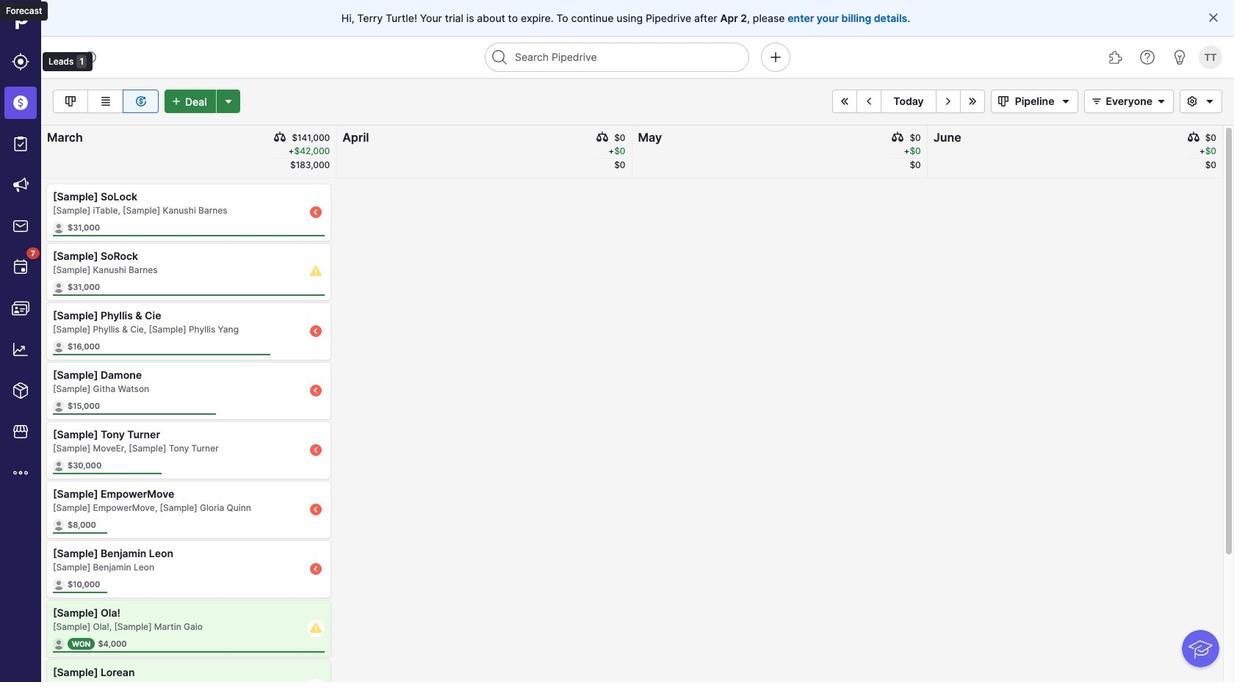 Task type: locate. For each thing, give the bounding box(es) containing it.
pipeline image
[[62, 93, 79, 110]]

contacts image
[[12, 300, 29, 317]]

Search Pipedrive field
[[485, 43, 749, 72]]

color primary image
[[1208, 12, 1220, 24], [994, 96, 1012, 107], [1057, 96, 1075, 107], [1088, 96, 1106, 107], [597, 132, 608, 143], [1188, 132, 1199, 143]]

sales assistant image
[[1171, 48, 1189, 66]]

campaigns image
[[12, 176, 29, 194]]

previous month image
[[861, 96, 878, 107]]

sales inbox image
[[12, 217, 29, 235]]

jump back 4 months image
[[836, 96, 854, 107]]

deals image
[[12, 94, 29, 112]]

quick add image
[[767, 48, 785, 66]]

add deal options image
[[219, 96, 237, 107]]

menu
[[0, 0, 93, 682]]

quick help image
[[1139, 48, 1156, 66]]

next month image
[[939, 96, 957, 107]]

jump forward 4 months image
[[964, 96, 981, 107]]

color primary image
[[1153, 96, 1170, 107], [1184, 96, 1201, 107], [1201, 96, 1219, 107], [274, 132, 286, 143], [892, 132, 904, 143]]

more image
[[12, 464, 29, 482]]

menu item
[[0, 82, 41, 123]]



Task type: describe. For each thing, give the bounding box(es) containing it.
marketplace image
[[12, 423, 29, 441]]

forecast image
[[132, 93, 150, 110]]

leads image
[[12, 53, 29, 71]]

home image
[[10, 10, 32, 32]]

add deal element
[[165, 90, 240, 113]]

insights image
[[12, 341, 29, 359]]

knowledge center bot, also known as kc bot is an onboarding assistant that allows you to see the list of onboarding items in one place for quick and easy reference. this improves your in-app experience. image
[[1182, 631, 1220, 668]]

info image
[[85, 51, 96, 63]]

color primary inverted image
[[168, 96, 185, 107]]

projects image
[[12, 135, 29, 153]]

color undefined image
[[12, 259, 29, 276]]

products image
[[12, 382, 29, 400]]

list image
[[97, 93, 114, 110]]



Task type: vqa. For each thing, say whether or not it's contained in the screenshot.
Search Pipedrive field
yes



